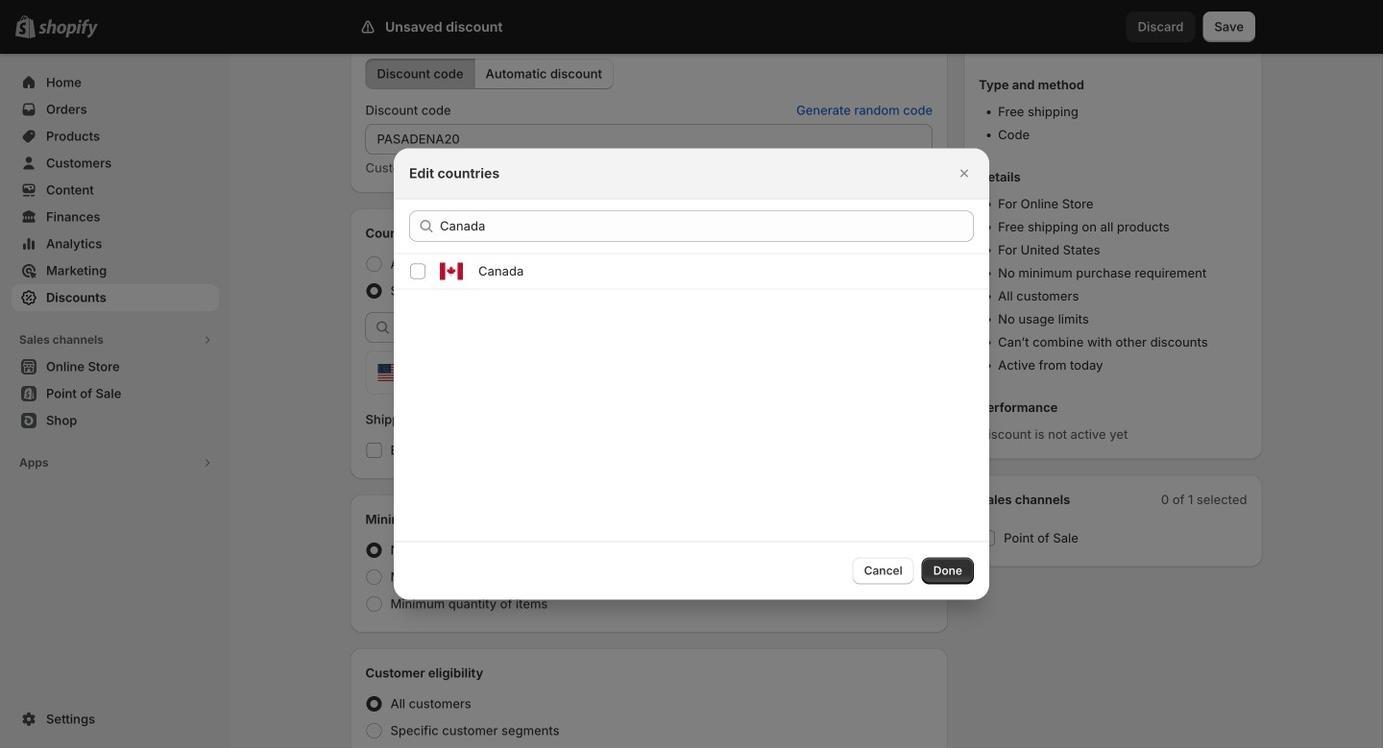 Task type: vqa. For each thing, say whether or not it's contained in the screenshot.
Use the shipping address as the billing address by default's Use
no



Task type: describe. For each thing, give the bounding box(es) containing it.
Search countries text field
[[440, 211, 974, 242]]

shopify image
[[38, 19, 98, 38]]



Task type: locate. For each thing, give the bounding box(es) containing it.
dialog
[[0, 148, 1384, 600]]



